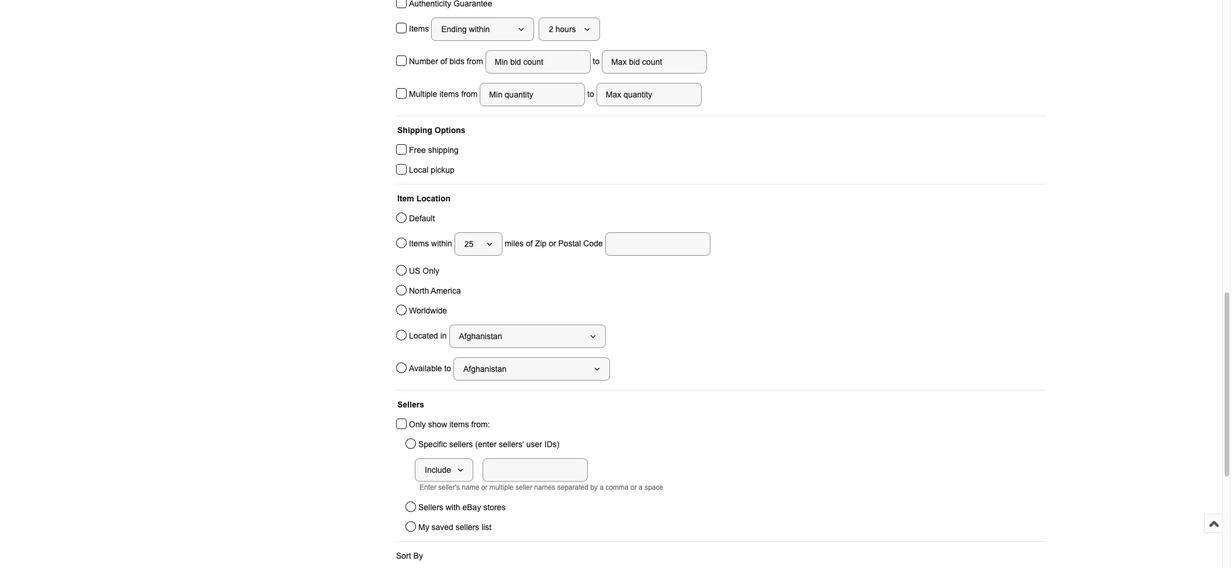 Task type: describe. For each thing, give the bounding box(es) containing it.
north america
[[409, 286, 461, 296]]

sort by
[[396, 552, 423, 561]]

items for items within
[[409, 239, 429, 248]]

within
[[431, 239, 452, 248]]

item location
[[397, 194, 451, 203]]

shipping
[[428, 146, 459, 155]]

items for items
[[409, 24, 431, 33]]

items within
[[409, 239, 455, 248]]

multiple
[[490, 484, 514, 492]]

miles of zip or postal code
[[503, 239, 605, 248]]

list
[[482, 523, 492, 532]]

0 vertical spatial from
[[467, 56, 483, 66]]

sellers for sellers
[[397, 400, 424, 410]]

shipping
[[397, 126, 432, 135]]

available
[[409, 364, 442, 373]]

postal
[[558, 239, 581, 248]]

by
[[591, 484, 598, 492]]

Enter minimum number of bids text field
[[486, 50, 591, 74]]

enter
[[420, 484, 436, 492]]

local
[[409, 165, 429, 175]]

default
[[409, 214, 435, 223]]

of for number
[[441, 56, 447, 66]]

seller
[[516, 484, 533, 492]]

name
[[462, 484, 479, 492]]

from:
[[471, 420, 490, 430]]

1 vertical spatial only
[[409, 420, 426, 430]]

Zip or Postal Code text field
[[605, 233, 711, 256]]

2 horizontal spatial or
[[631, 484, 637, 492]]

to for number of bids from
[[591, 56, 602, 66]]

seller's
[[438, 484, 460, 492]]

available to
[[409, 364, 454, 373]]

free shipping
[[409, 146, 459, 155]]

or for name
[[481, 484, 488, 492]]

miles
[[505, 239, 524, 248]]

Enter Maximum Quantity text field
[[597, 83, 702, 106]]

options
[[435, 126, 466, 135]]

sort
[[396, 552, 411, 561]]

2 vertical spatial to
[[444, 364, 451, 373]]

code
[[584, 239, 603, 248]]

with
[[446, 503, 460, 513]]

in
[[441, 331, 447, 341]]

located
[[409, 331, 438, 341]]

item
[[397, 194, 414, 203]]

0 vertical spatial only
[[423, 267, 440, 276]]

of for miles
[[526, 239, 533, 248]]

1 vertical spatial sellers
[[456, 523, 479, 532]]

america
[[431, 286, 461, 296]]

1 vertical spatial from
[[461, 89, 478, 99]]



Task type: vqa. For each thing, say whether or not it's contained in the screenshot.
rightmost and
no



Task type: locate. For each thing, give the bounding box(es) containing it.
sellers for sellers with ebay stores
[[419, 503, 444, 513]]

user
[[526, 440, 542, 449]]

only
[[423, 267, 440, 276], [409, 420, 426, 430]]

from right "bids"
[[467, 56, 483, 66]]

items
[[440, 89, 459, 99], [450, 420, 469, 430]]

0 vertical spatial of
[[441, 56, 447, 66]]

1 vertical spatial items
[[409, 239, 429, 248]]

1 vertical spatial to
[[585, 89, 597, 99]]

number
[[409, 56, 438, 66]]

my saved sellers list
[[419, 523, 492, 532]]

(enter
[[475, 440, 497, 449]]

specific sellers (enter sellers' user ids)
[[419, 440, 560, 449]]

only show items from:
[[409, 420, 490, 430]]

Enter maximum number of bids text field
[[602, 50, 707, 74]]

us
[[409, 267, 421, 276]]

items up number
[[409, 24, 431, 33]]

sellers
[[397, 400, 424, 410], [419, 503, 444, 513]]

saved
[[432, 523, 454, 532]]

a right by
[[600, 484, 604, 492]]

1 vertical spatial sellers
[[419, 503, 444, 513]]

of left zip
[[526, 239, 533, 248]]

1 vertical spatial of
[[526, 239, 533, 248]]

2 a from the left
[[639, 484, 643, 492]]

0 horizontal spatial of
[[441, 56, 447, 66]]

to
[[591, 56, 602, 66], [585, 89, 597, 99], [444, 364, 451, 373]]

stores
[[484, 503, 506, 513]]

space
[[645, 484, 664, 492]]

sellers
[[449, 440, 473, 449], [456, 523, 479, 532]]

free
[[409, 146, 426, 155]]

located in
[[409, 331, 449, 341]]

local pickup
[[409, 165, 455, 175]]

location
[[417, 194, 451, 203]]

sellers down enter
[[419, 503, 444, 513]]

or right zip
[[549, 239, 556, 248]]

or right name
[[481, 484, 488, 492]]

0 vertical spatial items
[[409, 24, 431, 33]]

sellers with ebay stores
[[419, 503, 506, 513]]

zip
[[535, 239, 547, 248]]

only right us
[[423, 267, 440, 276]]

or right comma
[[631, 484, 637, 492]]

items left 'from:'
[[450, 420, 469, 430]]

or for zip
[[549, 239, 556, 248]]

items left within
[[409, 239, 429, 248]]

ebay
[[463, 503, 481, 513]]

my
[[419, 523, 429, 532]]

enter seller's name or multiple seller names separated by a comma or a space
[[420, 484, 664, 492]]

ids)
[[545, 440, 560, 449]]

0 vertical spatial items
[[440, 89, 459, 99]]

0 vertical spatial to
[[591, 56, 602, 66]]

bids
[[450, 56, 465, 66]]

0 vertical spatial sellers
[[449, 440, 473, 449]]

from
[[467, 56, 483, 66], [461, 89, 478, 99]]

1 items from the top
[[409, 24, 431, 33]]

a left space
[[639, 484, 643, 492]]

comma
[[606, 484, 629, 492]]

items
[[409, 24, 431, 33], [409, 239, 429, 248]]

items right multiple
[[440, 89, 459, 99]]

0 horizontal spatial or
[[481, 484, 488, 492]]

or
[[549, 239, 556, 248], [481, 484, 488, 492], [631, 484, 637, 492]]

Enter minimum quantity text field
[[480, 83, 585, 106]]

of left "bids"
[[441, 56, 447, 66]]

worldwide
[[409, 306, 447, 316]]

north
[[409, 286, 429, 296]]

1 a from the left
[[600, 484, 604, 492]]

a
[[600, 484, 604, 492], [639, 484, 643, 492]]

Seller ID text field
[[483, 459, 588, 482]]

sellers'
[[499, 440, 524, 449]]

to for multiple items from
[[585, 89, 597, 99]]

1 horizontal spatial or
[[549, 239, 556, 248]]

0 horizontal spatial a
[[600, 484, 604, 492]]

sellers left list
[[456, 523, 479, 532]]

show
[[428, 420, 447, 430]]

us only
[[409, 267, 440, 276]]

1 horizontal spatial a
[[639, 484, 643, 492]]

1 horizontal spatial of
[[526, 239, 533, 248]]

sellers down "available"
[[397, 400, 424, 410]]

1 vertical spatial items
[[450, 420, 469, 430]]

names
[[534, 484, 556, 492]]

number of bids from
[[409, 56, 486, 66]]

separated
[[557, 484, 589, 492]]

sellers down only show items from:
[[449, 440, 473, 449]]

multiple
[[409, 89, 437, 99]]

only left show
[[409, 420, 426, 430]]

from down "bids"
[[461, 89, 478, 99]]

pickup
[[431, 165, 455, 175]]

specific
[[419, 440, 447, 449]]

by
[[414, 552, 423, 561]]

0 vertical spatial sellers
[[397, 400, 424, 410]]

2 items from the top
[[409, 239, 429, 248]]

multiple items from
[[409, 89, 480, 99]]

of
[[441, 56, 447, 66], [526, 239, 533, 248]]

shipping options
[[397, 126, 466, 135]]



